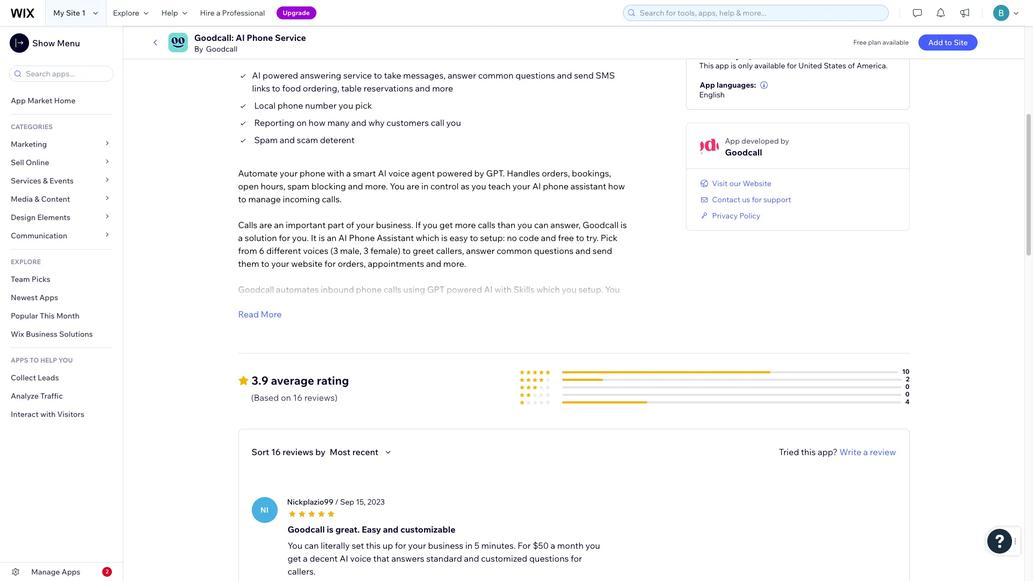Task type: describe. For each thing, give the bounding box(es) containing it.
ai inside goodcall is great.  easy and customizable you can literally set this up for your business in 5 minutes.  for $50 a month you get a decent ai voice that answers standard and customized questions for caller
[[340, 553, 348, 564]]

a left smart
[[346, 168, 351, 178]]

wix business solutions link
[[0, 325, 123, 343]]

details
[[468, 310, 495, 320]]

(3
[[330, 245, 338, 256]]

you down "ai powered answering service to take messages, answer common questions and send sms links to food ordering, table reservations and more"
[[446, 117, 461, 128]]

0 horizontal spatial assistant
[[299, 297, 337, 308]]

questions inside automate your phone with a smart ai voice agent powered by gpt. handles orders, bookings, open hours, spam blocking and more.   you are in control as you teach your ai phone assistant how to manage incoming calls. calls are an important part of your business.  if you get more calls than you can answer, goodcall is a solution for you.  it is an ai phone assistant which is easy to setup: no code and free to try.   pick from 6 different voices (3 male, 3 female) to greet callers, answer common questions and send them to your website for orders, appointments and more. goodcall automates inbound phone calls using gpt powered ai with skills which you setup.  you define how the assistant answers questions.  want to share a pricing sheet to callers?  no problem, add the pricing skill and direct your callers to your site for details on the cost of your product or service. never lose an important call again with goodcall.  it is never busy, never forgets and always available.  try it now for free.
[[534, 245, 574, 256]]

powered inside "ai powered answering service to take messages, answer common questions and send sms links to food ordering, table reservations and more"
[[263, 70, 298, 81]]

for up different
[[279, 232, 290, 243]]

& for content
[[35, 194, 39, 204]]

to inside button
[[945, 38, 952, 47]]

your up the 3
[[356, 219, 374, 230]]

goodcall up define
[[238, 284, 274, 295]]

ai right smart
[[378, 168, 387, 178]]

food
[[282, 83, 301, 93]]

your down want
[[418, 310, 436, 320]]

minutes.
[[481, 540, 516, 551]]

voices
[[303, 245, 328, 256]]

app market home link
[[0, 91, 123, 110]]

on for many
[[296, 117, 307, 128]]

/
[[335, 497, 339, 507]]

your down handles
[[512, 181, 530, 191]]

phone down food
[[278, 100, 303, 111]]

newest
[[11, 293, 38, 302]]

appointments
[[368, 258, 424, 269]]

to down open
[[238, 194, 246, 204]]

0 vertical spatial available
[[883, 38, 909, 46]]

for down month
[[571, 553, 582, 564]]

phone up questions.
[[356, 284, 382, 295]]

0 horizontal spatial the
[[256, 310, 269, 320]]

1
[[82, 8, 86, 18]]

goodcall inside goodcall: ai phone service by goodcall
[[206, 44, 237, 54]]

for right now
[[317, 361, 329, 372]]

them
[[238, 258, 259, 269]]

want
[[417, 297, 438, 308]]

manage apps
[[31, 567, 80, 577]]

phone up spam
[[300, 168, 325, 178]]

sell online
[[11, 158, 49, 167]]

apps to help you
[[11, 356, 73, 364]]

1 vertical spatial more.
[[443, 258, 466, 269]]

month
[[557, 540, 584, 551]]

2 horizontal spatial the
[[509, 310, 522, 320]]

and down messages,
[[415, 83, 430, 93]]

1 vertical spatial an
[[327, 232, 337, 243]]

to left try.
[[576, 232, 584, 243]]

skill
[[301, 310, 316, 320]]

to right easy
[[470, 232, 478, 243]]

manage
[[31, 567, 60, 577]]

to down 6
[[261, 258, 269, 269]]

english
[[699, 90, 725, 99]]

content
[[41, 194, 70, 204]]

busy,
[[475, 348, 496, 359]]

solution
[[245, 232, 277, 243]]

you right if
[[423, 219, 438, 230]]

send inside automate your phone with a smart ai voice agent powered by gpt. handles orders, bookings, open hours, spam blocking and more.   you are in control as you teach your ai phone assistant how to manage incoming calls. calls are an important part of your business.  if you get more calls than you can answer, goodcall is a solution for you.  it is an ai phone assistant which is easy to setup: no code and free to try.   pick from 6 different voices (3 male, 3 female) to greet callers, answer common questions and send them to your website for orders, appointments and more. goodcall automates inbound phone calls using gpt powered ai with skills which you setup.  you define how the assistant answers questions.  want to share a pricing sheet to callers?  no problem, add the pricing skill and direct your callers to your site for details on the cost of your product or service. never lose an important call again with goodcall.  it is never busy, never forgets and always available.  try it now for free.
[[593, 245, 612, 256]]

1 vertical spatial of
[[346, 219, 354, 230]]

1 horizontal spatial 16
[[293, 392, 302, 403]]

2 vertical spatial powered
[[447, 284, 482, 295]]

take
[[384, 70, 401, 81]]

1 horizontal spatial the
[[284, 297, 298, 308]]

gpt
[[427, 284, 445, 295]]

2 vertical spatial an
[[282, 348, 292, 359]]

month
[[56, 311, 80, 321]]

only
[[738, 61, 753, 70]]

you right as
[[472, 181, 486, 191]]

0 horizontal spatial available
[[755, 61, 785, 70]]

apps for newest apps
[[39, 293, 58, 302]]

for down '(3'
[[324, 258, 336, 269]]

questions inside goodcall is great.  easy and customizable you can literally set this up for your business in 5 minutes.  for $50 a month you get a decent ai voice that answers standard and customized questions for caller
[[529, 553, 569, 564]]

0 vertical spatial important
[[286, 219, 326, 230]]

1 vertical spatial orders,
[[338, 258, 366, 269]]

15,
[[356, 497, 366, 507]]

2 never from the left
[[497, 348, 520, 359]]

by inside automate your phone with a smart ai voice agent powered by gpt. handles orders, bookings, open hours, spam blocking and more.   you are in control as you teach your ai phone assistant how to manage incoming calls. calls are an important part of your business.  if you get more calls than you can answer, goodcall is a solution for you.  it is an ai phone assistant which is easy to setup: no code and free to try.   pick from 6 different voices (3 male, 3 female) to greet callers, answer common questions and send them to your website for orders, appointments and more. goodcall automates inbound phone calls using gpt powered ai with skills which you setup.  you define how the assistant answers questions.  want to share a pricing sheet to callers?  no problem, add the pricing skill and direct your callers to your site for details on the cost of your product or service. never lose an important call again with goodcall.  it is never busy, never forgets and always available.  try it now for free.
[[474, 168, 484, 178]]

phone for overview
[[307, 41, 341, 55]]

my
[[53, 8, 64, 18]]

phone inside automate your phone with a smart ai voice agent powered by gpt. handles orders, bookings, open hours, spam blocking and more.   you are in control as you teach your ai phone assistant how to manage incoming calls. calls are an important part of your business.  if you get more calls than you can answer, goodcall is a solution for you.  it is an ai phone assistant which is easy to setup: no code and free to try.   pick from 6 different voices (3 male, 3 female) to greet callers, answer common questions and send them to your website for orders, appointments and more. goodcall automates inbound phone calls using gpt powered ai with skills which you setup.  you define how the assistant answers questions.  want to share a pricing sheet to callers?  no problem, add the pricing skill and direct your callers to your site for details on the cost of your product or service. never lose an important call again with goodcall.  it is never busy, never forgets and always available.  try it now for free.
[[349, 232, 375, 243]]

add to site button
[[919, 34, 978, 51]]

get inside automate your phone with a smart ai voice agent powered by gpt. handles orders, bookings, open hours, spam blocking and more.   you are in control as you teach your ai phone assistant how to manage incoming calls. calls are an important part of your business.  if you get more calls than you can answer, goodcall is a solution for you.  it is an ai phone assistant which is easy to setup: no code and free to try.   pick from 6 different voices (3 male, 3 female) to greet callers, answer common questions and send them to your website for orders, appointments and more. goodcall automates inbound phone calls using gpt powered ai with skills which you setup.  you define how the assistant answers questions.  want to share a pricing sheet to callers?  no problem, add the pricing skill and direct your callers to your site for details on the cost of your product or service. never lose an important call again with goodcall.  it is never busy, never forgets and always available.  try it now for free.
[[439, 219, 453, 230]]

ai inside "ai powered answering service to take messages, answer common questions and send sms links to food ordering, table reservations and more"
[[252, 70, 261, 81]]

to up cost
[[535, 297, 543, 308]]

service for goodcall: ai phone service  overview
[[344, 41, 385, 55]]

pricing
[[271, 310, 299, 320]]

your down different
[[271, 258, 289, 269]]

1 0 from the top
[[905, 382, 910, 390]]

callers
[[380, 310, 406, 320]]

send inside "ai powered answering service to take messages, answer common questions and send sms links to food ordering, table reservations and more"
[[574, 70, 594, 81]]

you inside goodcall is great.  easy and customizable you can literally set this up for your business in 5 minutes.  for $50 a month you get a decent ai voice that answers standard and customized questions for caller
[[586, 540, 600, 551]]

wix
[[11, 329, 24, 339]]

and left 'free'
[[541, 232, 556, 243]]

0 horizontal spatial calls
[[384, 284, 401, 295]]

3.9 average rating
[[252, 373, 349, 387]]

for down the share
[[455, 310, 466, 320]]

1 horizontal spatial this
[[699, 61, 714, 70]]

ai down handles
[[532, 181, 541, 191]]

collect leads link
[[0, 369, 123, 387]]

inbound
[[321, 284, 354, 295]]

upgrade
[[283, 9, 310, 17]]

services & events link
[[0, 172, 123, 190]]

local
[[254, 100, 276, 111]]

1 never from the left
[[451, 348, 473, 359]]

number
[[305, 100, 337, 111]]

0 vertical spatial this
[[801, 446, 816, 457]]

tried
[[779, 446, 799, 457]]

to
[[30, 356, 39, 364]]

a up from
[[238, 232, 243, 243]]

can inside goodcall is great.  easy and customizable you can literally set this up for your business in 5 minutes.  for $50 a month you get a decent ai voice that answers standard and customized questions for caller
[[304, 540, 319, 551]]

app languages:
[[700, 80, 756, 90]]

team picks link
[[0, 270, 123, 288]]

1 horizontal spatial are
[[407, 181, 419, 191]]

nickplazio99
[[287, 497, 333, 507]]

site
[[438, 310, 453, 320]]

and down try.
[[575, 245, 591, 256]]

for left united
[[787, 61, 797, 70]]

phone left assistant
[[543, 181, 569, 191]]

developed
[[742, 136, 779, 146]]

visit
[[712, 178, 728, 188]]

wix business solutions
[[11, 329, 93, 339]]

1 horizontal spatial orders,
[[542, 168, 570, 178]]

you up 'code'
[[518, 219, 532, 230]]

help
[[161, 8, 178, 18]]

goodcall: for goodcall: ai phone service by goodcall
[[194, 32, 234, 43]]

developed by goodcall image
[[699, 138, 719, 157]]

team
[[11, 274, 30, 284]]

popular this month
[[11, 311, 80, 321]]

a right hire
[[216, 8, 220, 18]]

services
[[11, 176, 41, 186]]

my site 1
[[53, 8, 86, 18]]

you up callers?
[[562, 284, 577, 295]]

than
[[497, 219, 516, 230]]

automates
[[276, 284, 319, 295]]

languages:
[[717, 80, 756, 90]]

recent
[[352, 446, 378, 457]]

if
[[415, 219, 421, 230]]

cost
[[524, 310, 541, 320]]

goodcall: ai phone service  logo image
[[168, 33, 188, 52]]

business
[[26, 329, 57, 339]]

by
[[194, 44, 203, 54]]

code
[[519, 232, 539, 243]]

that
[[373, 553, 390, 564]]

Search for tools, apps, help & more... field
[[637, 5, 885, 20]]

states
[[824, 61, 846, 70]]

automate your phone with a smart ai voice agent powered by gpt. handles orders, bookings, open hours, spam blocking and more.   you are in control as you teach your ai phone assistant how to manage incoming calls. calls are an important part of your business.  if you get more calls than you can answer, goodcall is a solution for you.  it is an ai phone assistant which is easy to setup: no code and free to try.   pick from 6 different voices (3 male, 3 female) to greet callers, answer common questions and send them to your website for orders, appointments and more. goodcall automates inbound phone calls using gpt powered ai with skills which you setup.  you define how the assistant answers questions.  want to share a pricing sheet to callers?  no problem, add the pricing skill and direct your callers to your site for details on the cost of your product or service. never lose an important call again with goodcall.  it is never busy, never forgets and always available.  try it now for free.
[[238, 168, 627, 372]]

1 vertical spatial powered
[[437, 168, 472, 178]]

to up appointments on the top
[[403, 245, 411, 256]]

available.
[[238, 361, 275, 372]]

to up site
[[440, 297, 448, 308]]

0 vertical spatial calls
[[478, 219, 496, 230]]

with up pricing
[[495, 284, 512, 295]]

newest apps link
[[0, 288, 123, 307]]

united
[[798, 61, 822, 70]]

service
[[343, 70, 372, 81]]

your down callers?
[[553, 310, 571, 320]]

a left 'decent'
[[303, 553, 308, 564]]

show menu
[[32, 38, 80, 48]]

you inside goodcall is great.  easy and customizable you can literally set this up for your business in 5 minutes.  for $50 a month you get a decent ai voice that answers standard and customized questions for caller
[[288, 540, 302, 551]]

your inside goodcall is great.  easy and customizable you can literally set this up for your business in 5 minutes.  for $50 a month you get a decent ai voice that answers standard and customized questions for caller
[[408, 540, 426, 551]]

0 vertical spatial how
[[309, 117, 325, 128]]

reviews
[[283, 446, 314, 457]]

1 horizontal spatial call
[[431, 117, 444, 128]]

set
[[352, 540, 364, 551]]

Search apps... field
[[23, 66, 110, 81]]

ai down part
[[338, 232, 347, 243]]

website
[[743, 178, 772, 188]]

a right write
[[863, 446, 868, 457]]

app for app market home
[[11, 96, 26, 105]]

and right the 'skill'
[[318, 310, 333, 320]]

0 horizontal spatial it
[[311, 232, 317, 243]]

(based
[[251, 392, 279, 403]]

and down 5
[[464, 553, 479, 564]]

to left take
[[374, 70, 382, 81]]

your up spam
[[280, 168, 298, 178]]

direct
[[335, 310, 359, 320]]

automate
[[238, 168, 278, 178]]

customers
[[387, 117, 429, 128]]

setup:
[[480, 232, 505, 243]]

0 vertical spatial which
[[416, 232, 439, 243]]

5
[[474, 540, 479, 551]]

with right again
[[375, 348, 393, 359]]

1 vertical spatial important
[[294, 348, 334, 359]]

marketing link
[[0, 135, 123, 153]]

communication link
[[0, 227, 123, 245]]

ordering,
[[303, 83, 339, 93]]

ai up answering
[[292, 41, 304, 55]]

now
[[299, 361, 315, 372]]

a right $50
[[551, 540, 555, 551]]

2 horizontal spatial of
[[848, 61, 855, 70]]

visit our website
[[712, 178, 772, 188]]

setup.
[[579, 284, 603, 295]]

a up the details
[[474, 297, 479, 308]]



Task type: locate. For each thing, give the bounding box(es) containing it.
callers,
[[436, 245, 464, 256]]

contact us for support
[[712, 195, 791, 204]]

part
[[328, 219, 344, 230]]

site right "add"
[[954, 38, 968, 47]]

as
[[461, 181, 470, 191]]

app for app developed by goodcall
[[725, 136, 740, 146]]

app inside sidebar element
[[11, 96, 26, 105]]

answer inside automate your phone with a smart ai voice agent powered by gpt. handles orders, bookings, open hours, spam blocking and more.   you are in control as you teach your ai phone assistant how to manage incoming calls. calls are an important part of your business.  if you get more calls than you can answer, goodcall is a solution for you.  it is an ai phone assistant which is easy to setup: no code and free to try.   pick from 6 different voices (3 male, 3 female) to greet callers, answer common questions and send them to your website for orders, appointments and more. goodcall automates inbound phone calls using gpt powered ai with skills which you setup.  you define how the assistant answers questions.  want to share a pricing sheet to callers?  no problem, add the pricing skill and direct your callers to your site for details on the cost of your product or service. never lose an important call again with goodcall.  it is never busy, never forgets and always available.  try it now for free.
[[466, 245, 495, 256]]

can up 'code'
[[534, 219, 549, 230]]

try
[[277, 361, 289, 372]]

with inside sidebar element
[[40, 409, 56, 419]]

0 vertical spatial you
[[390, 181, 405, 191]]

free.
[[331, 361, 349, 372]]

voice down set
[[350, 553, 371, 564]]

1 vertical spatial by
[[474, 168, 484, 178]]

2 vertical spatial app
[[725, 136, 740, 146]]

goodcall
[[206, 44, 237, 54], [725, 147, 762, 157], [583, 219, 619, 230], [238, 284, 274, 295], [288, 524, 325, 535]]

6
[[259, 245, 264, 256]]

popular this month link
[[0, 307, 123, 325]]

are
[[407, 181, 419, 191], [259, 219, 272, 230]]

by left most on the bottom left of the page
[[315, 446, 325, 457]]

1 horizontal spatial which
[[536, 284, 560, 295]]

an up solution
[[274, 219, 284, 230]]

links
[[252, 83, 270, 93]]

reporting on how many and why customers call you
[[254, 117, 461, 128]]

hire a professional
[[200, 8, 265, 18]]

by left "gpt."
[[474, 168, 484, 178]]

and left always
[[553, 348, 568, 359]]

16 right sort in the bottom of the page
[[271, 446, 281, 457]]

service inside goodcall: ai phone service by goodcall
[[275, 32, 306, 43]]

0 vertical spatial site
[[66, 8, 80, 18]]

0 horizontal spatial app
[[11, 96, 26, 105]]

1 vertical spatial in
[[465, 540, 473, 551]]

bookings,
[[572, 168, 611, 178]]

ni
[[260, 505, 269, 515]]

0 vertical spatial &
[[43, 176, 48, 186]]

0 vertical spatial on
[[296, 117, 307, 128]]

support
[[763, 195, 791, 204]]

explore
[[113, 8, 139, 18]]

this left app
[[699, 61, 714, 70]]

& right media on the top
[[35, 194, 39, 204]]

voice
[[388, 168, 410, 178], [350, 553, 371, 564]]

on up the spam and scam deterent in the left top of the page
[[296, 117, 307, 128]]

this
[[801, 446, 816, 457], [366, 540, 381, 551]]

agent
[[412, 168, 435, 178]]

1 horizontal spatial phone
[[307, 41, 341, 55]]

how down number at the top left
[[309, 117, 325, 128]]

call
[[431, 117, 444, 128], [336, 348, 350, 359]]

hire a professional link
[[194, 0, 271, 26]]

goodcall: ai phone service by goodcall
[[194, 32, 306, 54]]

control
[[430, 181, 459, 191]]

get up easy
[[439, 219, 453, 230]]

literally
[[321, 540, 350, 551]]

this inside goodcall is great.  easy and customizable you can literally set this up for your business in 5 minutes.  for $50 a month you get a decent ai voice that answers standard and customized questions for caller
[[366, 540, 381, 551]]

goodcall inside goodcall is great.  easy and customizable you can literally set this up for your business in 5 minutes.  for $50 a month you get a decent ai voice that answers standard and customized questions for caller
[[288, 524, 325, 535]]

sidebar element
[[0, 26, 123, 581]]

and left why
[[351, 117, 367, 128]]

and down smart
[[348, 181, 363, 191]]

2 vertical spatial questions
[[529, 553, 569, 564]]

1 horizontal spatial never
[[497, 348, 520, 359]]

goodcall: up the by
[[194, 32, 234, 43]]

0 vertical spatial more.
[[365, 181, 388, 191]]

lose
[[264, 348, 281, 359]]

pick
[[355, 100, 372, 111]]

1 horizontal spatial 2
[[906, 375, 910, 383]]

how up the more
[[265, 297, 282, 308]]

1 vertical spatial 16
[[271, 446, 281, 457]]

powered up the share
[[447, 284, 482, 295]]

website
[[291, 258, 323, 269]]

0 vertical spatial app
[[700, 80, 715, 90]]

hours,
[[261, 181, 286, 191]]

on for reviews)
[[281, 392, 291, 403]]

goodcall inside the app developed by goodcall
[[725, 147, 762, 157]]

media & content
[[11, 194, 70, 204]]

calls up questions.
[[384, 284, 401, 295]]

goodcall: inside goodcall: ai phone service by goodcall
[[194, 32, 234, 43]]

sms
[[596, 70, 615, 81]]

answers inside automate your phone with a smart ai voice agent powered by gpt. handles orders, bookings, open hours, spam blocking and more.   you are in control as you teach your ai phone assistant how to manage incoming calls. calls are an important part of your business.  if you get more calls than you can answer, goodcall is a solution for you.  it is an ai phone assistant which is easy to setup: no code and free to try.   pick from 6 different voices (3 male, 3 female) to greet callers, answer common questions and send them to your website for orders, appointments and more. goodcall automates inbound phone calls using gpt powered ai with skills which you setup.  you define how the assistant answers questions.  want to share a pricing sheet to callers?  no problem, add the pricing skill and direct your callers to your site for details on the cost of your product or service. never lose an important call again with goodcall.  it is never busy, never forgets and always available.  try it now for free.
[[339, 297, 371, 308]]

blocking
[[311, 181, 346, 191]]

0 up 4
[[905, 382, 910, 390]]

interact with visitors
[[11, 409, 84, 419]]

1 vertical spatial which
[[536, 284, 560, 295]]

questions inside "ai powered answering service to take messages, answer common questions and send sms links to food ordering, table reservations and more"
[[516, 70, 555, 81]]

app right developed by goodcall icon
[[725, 136, 740, 146]]

privacy policy link
[[699, 211, 760, 220]]

2 vertical spatial you
[[288, 540, 302, 551]]

collect
[[11, 373, 36, 383]]

2 vertical spatial of
[[543, 310, 551, 320]]

common
[[478, 70, 514, 81], [497, 245, 532, 256]]

1 horizontal spatial voice
[[388, 168, 410, 178]]

goodcall right the by
[[206, 44, 237, 54]]

1 vertical spatial call
[[336, 348, 350, 359]]

important up now
[[294, 348, 334, 359]]

an up try
[[282, 348, 292, 359]]

add
[[928, 38, 943, 47]]

and up up
[[383, 524, 399, 535]]

greet
[[413, 245, 434, 256]]

assistant down business.
[[377, 232, 414, 243]]

phone inside goodcall: ai phone service by goodcall
[[247, 32, 273, 43]]

are down agent
[[407, 181, 419, 191]]

on inside automate your phone with a smart ai voice agent powered by gpt. handles orders, bookings, open hours, spam blocking and more.   you are in control as you teach your ai phone assistant how to manage incoming calls. calls are an important part of your business.  if you get more calls than you can answer, goodcall is a solution for you.  it is an ai phone assistant which is easy to setup: no code and free to try.   pick from 6 different voices (3 male, 3 female) to greet callers, answer common questions and send them to your website for orders, appointments and more. goodcall automates inbound phone calls using gpt powered ai with skills which you setup.  you define how the assistant answers questions.  want to share a pricing sheet to callers?  no problem, add the pricing skill and direct your callers to your site for details on the cost of your product or service. never lose an important call again with goodcall.  it is never busy, never forgets and always available.  try it now for free.
[[496, 310, 507, 320]]

1 vertical spatial &
[[35, 194, 39, 204]]

goodcall: for goodcall: ai phone service  overview
[[238, 41, 290, 55]]

of
[[848, 61, 855, 70], [346, 219, 354, 230], [543, 310, 551, 320]]

powered up control
[[437, 168, 472, 178]]

voice left agent
[[388, 168, 410, 178]]

0 vertical spatial send
[[574, 70, 594, 81]]

0 horizontal spatial site
[[66, 8, 80, 18]]

0 vertical spatial this
[[699, 61, 714, 70]]

0 horizontal spatial goodcall:
[[194, 32, 234, 43]]

1 horizontal spatial on
[[296, 117, 307, 128]]

2 horizontal spatial how
[[608, 181, 625, 191]]

16 down 3.9 average rating
[[293, 392, 302, 403]]

2 vertical spatial how
[[265, 297, 282, 308]]

0 vertical spatial get
[[439, 219, 453, 230]]

of right part
[[346, 219, 354, 230]]

0 vertical spatial call
[[431, 117, 444, 128]]

0 horizontal spatial service
[[275, 32, 306, 43]]

0 horizontal spatial never
[[451, 348, 473, 359]]

how
[[309, 117, 325, 128], [608, 181, 625, 191], [265, 297, 282, 308]]

teach
[[488, 181, 511, 191]]

1 vertical spatial calls
[[384, 284, 401, 295]]

never left busy,
[[451, 348, 473, 359]]

answer down setup:
[[466, 245, 495, 256]]

1 horizontal spatial goodcall:
[[238, 41, 290, 55]]

1 horizontal spatial in
[[465, 540, 473, 551]]

0 vertical spatial apps
[[39, 293, 58, 302]]

0 vertical spatial 2
[[906, 375, 910, 383]]

open
[[238, 181, 259, 191]]

popular
[[11, 311, 38, 321]]

0 horizontal spatial get
[[288, 553, 301, 564]]

business.
[[376, 219, 413, 230]]

0 vertical spatial assistant
[[377, 232, 414, 243]]

2 right manage apps
[[106, 568, 109, 575]]

to right callers
[[408, 310, 417, 320]]

send down pick
[[593, 245, 612, 256]]

1 vertical spatial 2
[[106, 568, 109, 575]]

1 vertical spatial can
[[304, 540, 319, 551]]

voice inside goodcall is great.  easy and customizable you can literally set this up for your business in 5 minutes.  for $50 a month you get a decent ai voice that answers standard and customized questions for caller
[[350, 553, 371, 564]]

can inside automate your phone with a smart ai voice agent powered by gpt. handles orders, bookings, open hours, spam blocking and more.   you are in control as you teach your ai phone assistant how to manage incoming calls. calls are an important part of your business.  if you get more calls than you can answer, goodcall is a solution for you.  it is an ai phone assistant which is easy to setup: no code and free to try.   pick from 6 different voices (3 male, 3 female) to greet callers, answer common questions and send them to your website for orders, appointments and more. goodcall automates inbound phone calls using gpt powered ai with skills which you setup.  you define how the assistant answers questions.  want to share a pricing sheet to callers?  no problem, add the pricing skill and direct your callers to your site for details on the cost of your product or service. never lose an important call again with goodcall.  it is never busy, never forgets and always available.  try it now for free.
[[534, 219, 549, 230]]

no
[[507, 232, 517, 243]]

hire
[[200, 8, 215, 18]]

0 horizontal spatial this
[[40, 311, 55, 321]]

0 horizontal spatial this
[[366, 540, 381, 551]]

to right "add"
[[945, 38, 952, 47]]

average
[[271, 373, 314, 387]]

0 vertical spatial more
[[432, 83, 453, 93]]

1 vertical spatial apps
[[62, 567, 80, 577]]

with up 'blocking'
[[327, 168, 344, 178]]

orders, down male,
[[338, 258, 366, 269]]

0 vertical spatial of
[[848, 61, 855, 70]]

this inside sidebar element
[[40, 311, 55, 321]]

1 vertical spatial are
[[259, 219, 272, 230]]

0 horizontal spatial 16
[[271, 446, 281, 457]]

the up service.
[[256, 310, 269, 320]]

1 vertical spatial more
[[455, 219, 476, 230]]

reporting
[[254, 117, 295, 128]]

app inside the app developed by goodcall
[[725, 136, 740, 146]]

more inside "ai powered answering service to take messages, answer common questions and send sms links to food ordering, table reservations and more"
[[432, 83, 453, 93]]

1 horizontal spatial app
[[700, 80, 715, 90]]

can up 'decent'
[[304, 540, 319, 551]]

you
[[339, 100, 353, 111], [446, 117, 461, 128], [472, 181, 486, 191], [423, 219, 438, 230], [518, 219, 532, 230], [562, 284, 577, 295], [586, 540, 600, 551]]

0 vertical spatial an
[[274, 219, 284, 230]]

0 vertical spatial 16
[[293, 392, 302, 403]]

which up callers?
[[536, 284, 560, 295]]

goodcall: ai phone service  overview
[[238, 41, 436, 55]]

manage
[[248, 194, 281, 204]]

ai up pricing
[[484, 284, 493, 295]]

and left scam
[[280, 134, 295, 145]]

goodcall down nickplazio99
[[288, 524, 325, 535]]

answers inside goodcall is great.  easy and customizable you can literally set this up for your business in 5 minutes.  for $50 a month you get a decent ai voice that answers standard and customized questions for caller
[[391, 553, 424, 564]]

free plan available
[[853, 38, 909, 46]]

ai down literally
[[340, 553, 348, 564]]

1 vertical spatial voice
[[350, 553, 371, 564]]

1 horizontal spatial answers
[[391, 553, 424, 564]]

1 vertical spatial questions
[[534, 245, 574, 256]]

1 vertical spatial this
[[366, 540, 381, 551]]

2 vertical spatial on
[[281, 392, 291, 403]]

show
[[32, 38, 55, 48]]

app for app languages:
[[700, 80, 715, 90]]

common inside automate your phone with a smart ai voice agent powered by gpt. handles orders, bookings, open hours, spam blocking and more.   you are in control as you teach your ai phone assistant how to manage incoming calls. calls are an important part of your business.  if you get more calls than you can answer, goodcall is a solution for you.  it is an ai phone assistant which is easy to setup: no code and free to try.   pick from 6 different voices (3 male, 3 female) to greet callers, answer common questions and send them to your website for orders, appointments and more. goodcall automates inbound phone calls using gpt powered ai with skills which you setup.  you define how the assistant answers questions.  want to share a pricing sheet to callers?  no problem, add the pricing skill and direct your callers to your site for details on the cost of your product or service. never lose an important call again with goodcall.  it is never busy, never forgets and always available.  try it now for free.
[[497, 245, 532, 256]]

for right us
[[752, 195, 762, 204]]

phone for by
[[247, 32, 273, 43]]

collect leads
[[11, 373, 59, 383]]

answer
[[448, 70, 476, 81], [466, 245, 495, 256]]

this up wix business solutions
[[40, 311, 55, 321]]

phone down professional
[[247, 32, 273, 43]]

site
[[66, 8, 80, 18], [954, 38, 968, 47]]

2 vertical spatial by
[[315, 446, 325, 457]]

powered up food
[[263, 70, 298, 81]]

or
[[607, 310, 615, 320]]

1 horizontal spatial &
[[43, 176, 48, 186]]

problem,
[[591, 297, 627, 308]]

questions
[[516, 70, 555, 81], [534, 245, 574, 256], [529, 553, 569, 564]]

your right direct
[[360, 310, 378, 320]]

0 horizontal spatial of
[[346, 219, 354, 230]]

service up service
[[344, 41, 385, 55]]

sort
[[252, 446, 269, 457]]

upgrade button
[[276, 6, 316, 19]]

in
[[421, 181, 428, 191], [465, 540, 473, 551]]

you left pick on the top of page
[[339, 100, 353, 111]]

0 horizontal spatial more
[[432, 83, 453, 93]]

the
[[284, 297, 298, 308], [256, 310, 269, 320], [509, 310, 522, 320]]

2023
[[367, 497, 385, 507]]

get inside goodcall is great.  easy and customizable you can literally set this up for your business in 5 minutes.  for $50 a month you get a decent ai voice that answers standard and customized questions for caller
[[288, 553, 301, 564]]

in left 5
[[465, 540, 473, 551]]

service for goodcall: ai phone service by goodcall
[[275, 32, 306, 43]]

the down sheet
[[509, 310, 522, 320]]

0 vertical spatial questions
[[516, 70, 555, 81]]

1 horizontal spatial assistant
[[377, 232, 414, 243]]

to
[[945, 38, 952, 47], [374, 70, 382, 81], [272, 83, 280, 93], [238, 194, 246, 204], [470, 232, 478, 243], [576, 232, 584, 243], [403, 245, 411, 256], [261, 258, 269, 269], [440, 297, 448, 308], [535, 297, 543, 308], [408, 310, 417, 320]]

1 vertical spatial site
[[954, 38, 968, 47]]

0 horizontal spatial by
[[315, 446, 325, 457]]

2 0 from the top
[[905, 390, 910, 398]]

answer right messages,
[[448, 70, 476, 81]]

which up greet
[[416, 232, 439, 243]]

2 horizontal spatial app
[[725, 136, 740, 146]]

to right links
[[272, 83, 280, 93]]

important up you.
[[286, 219, 326, 230]]

of right states at the top
[[848, 61, 855, 70]]

1 vertical spatial how
[[608, 181, 625, 191]]

0 horizontal spatial call
[[336, 348, 350, 359]]

1 vertical spatial common
[[497, 245, 532, 256]]

more inside automate your phone with a smart ai voice agent powered by gpt. handles orders, bookings, open hours, spam blocking and more.   you are in control as you teach your ai phone assistant how to manage incoming calls. calls are an important part of your business.  if you get more calls than you can answer, goodcall is a solution for you.  it is an ai phone assistant which is easy to setup: no code and free to try.   pick from 6 different voices (3 male, 3 female) to greet callers, answer common questions and send them to your website for orders, appointments and more. goodcall automates inbound phone calls using gpt powered ai with skills which you setup.  you define how the assistant answers questions.  want to share a pricing sheet to callers?  no problem, add the pricing skill and direct your callers to your site for details on the cost of your product or service. never lose an important call again with goodcall.  it is never busy, never forgets and always available.  try it now for free.
[[455, 219, 476, 230]]

goodcall: up links
[[238, 41, 290, 55]]

skills
[[514, 284, 535, 295]]

0 horizontal spatial orders,
[[338, 258, 366, 269]]

and down greet
[[426, 258, 441, 269]]

callers?
[[545, 297, 576, 308]]

marketing
[[11, 139, 47, 149]]

in inside automate your phone with a smart ai voice agent powered by gpt. handles orders, bookings, open hours, spam blocking and more.   you are in control as you teach your ai phone assistant how to manage incoming calls. calls are an important part of your business.  if you get more calls than you can answer, goodcall is a solution for you.  it is an ai phone assistant which is easy to setup: no code and free to try.   pick from 6 different voices (3 male, 3 female) to greet callers, answer common questions and send them to your website for orders, appointments and more. goodcall automates inbound phone calls using gpt powered ai with skills which you setup.  you define how the assistant answers questions.  want to share a pricing sheet to callers?  no problem, add the pricing skill and direct your callers to your site for details on the cost of your product or service. never lose an important call again with goodcall.  it is never busy, never forgets and always available.  try it now for free.
[[421, 181, 428, 191]]

goodcall.
[[394, 348, 433, 359]]

1 horizontal spatial of
[[543, 310, 551, 320]]

define
[[238, 297, 263, 308]]

1 horizontal spatial you
[[390, 181, 405, 191]]

assistant up the 'skill'
[[299, 297, 337, 308]]

easy
[[362, 524, 381, 535]]

voice inside automate your phone with a smart ai voice agent powered by gpt. handles orders, bookings, open hours, spam blocking and more.   you are in control as you teach your ai phone assistant how to manage incoming calls. calls are an important part of your business.  if you get more calls than you can answer, goodcall is a solution for you.  it is an ai phone assistant which is easy to setup: no code and free to try.   pick from 6 different voices (3 male, 3 female) to greet callers, answer common questions and send them to your website for orders, appointments and more. goodcall automates inbound phone calls using gpt powered ai with skills which you setup.  you define how the assistant answers questions.  want to share a pricing sheet to callers?  no problem, add the pricing skill and direct your callers to your site for details on the cost of your product or service. never lose an important call again with goodcall.  it is never busy, never forgets and always available.  try it now for free.
[[388, 168, 410, 178]]

site inside button
[[954, 38, 968, 47]]

by inside the app developed by goodcall
[[781, 136, 789, 146]]

answering
[[300, 70, 341, 81]]

more up easy
[[455, 219, 476, 230]]

an
[[274, 219, 284, 230], [327, 232, 337, 243], [282, 348, 292, 359]]

powered
[[263, 70, 298, 81], [437, 168, 472, 178], [447, 284, 482, 295]]

answers down up
[[391, 553, 424, 564]]

picks
[[32, 274, 50, 284]]

common inside "ai powered answering service to take messages, answer common questions and send sms links to food ordering, table reservations and more"
[[478, 70, 514, 81]]

important
[[286, 219, 326, 230], [294, 348, 334, 359]]

2 horizontal spatial by
[[781, 136, 789, 146]]

0 vertical spatial answers
[[339, 297, 371, 308]]

for right up
[[395, 540, 406, 551]]

1 horizontal spatial get
[[439, 219, 453, 230]]

call inside automate your phone with a smart ai voice agent powered by gpt. handles orders, bookings, open hours, spam blocking and more.   you are in control as you teach your ai phone assistant how to manage incoming calls. calls are an important part of your business.  if you get more calls than you can answer, goodcall is a solution for you.  it is an ai phone assistant which is easy to setup: no code and free to try.   pick from 6 different voices (3 male, 3 female) to greet callers, answer common questions and send them to your website for orders, appointments and more. goodcall automates inbound phone calls using gpt powered ai with skills which you setup.  you define how the assistant answers questions.  want to share a pricing sheet to callers?  no problem, add the pricing skill and direct your callers to your site for details on the cost of your product or service. never lose an important call again with goodcall.  it is never busy, never forgets and always available.  try it now for free.
[[336, 348, 350, 359]]

more. down smart
[[365, 181, 388, 191]]

service down upgrade button
[[275, 32, 306, 43]]

phone
[[247, 32, 273, 43], [307, 41, 341, 55], [349, 232, 375, 243]]

on down average
[[281, 392, 291, 403]]

2 inside sidebar element
[[106, 568, 109, 575]]

send left the sms at top right
[[574, 70, 594, 81]]

1 vertical spatial on
[[496, 310, 507, 320]]

most recent
[[330, 446, 378, 457]]

0 horizontal spatial on
[[281, 392, 291, 403]]

orders, right handles
[[542, 168, 570, 178]]

0 vertical spatial in
[[421, 181, 428, 191]]

0 horizontal spatial phone
[[247, 32, 273, 43]]

female)
[[370, 245, 401, 256]]

get left 'decent'
[[288, 553, 301, 564]]

apps for manage apps
[[62, 567, 80, 577]]

goodcall up try.
[[583, 219, 619, 230]]

tried this app? write a review
[[779, 446, 896, 457]]

policy
[[739, 211, 760, 220]]

2 horizontal spatial you
[[605, 284, 620, 295]]

& for events
[[43, 176, 48, 186]]

your down the 'customizable'
[[408, 540, 426, 551]]

0 horizontal spatial in
[[421, 181, 428, 191]]

share
[[450, 297, 472, 308]]

0 horizontal spatial apps
[[39, 293, 58, 302]]

more down messages,
[[432, 83, 453, 93]]

ai inside goodcall: ai phone service by goodcall
[[236, 32, 245, 43]]

in inside goodcall is great.  easy and customizable you can literally set this up for your business in 5 minutes.  for $50 a month you get a decent ai voice that answers standard and customized questions for caller
[[465, 540, 473, 551]]

1 vertical spatial it
[[435, 348, 440, 359]]

and left the sms at top right
[[557, 70, 572, 81]]

this left "app?"
[[801, 446, 816, 457]]

1 vertical spatial this
[[40, 311, 55, 321]]

write a review button
[[840, 445, 896, 458]]

online
[[26, 158, 49, 167]]

is inside goodcall is great.  easy and customizable you can literally set this up for your business in 5 minutes.  for $50 a month you get a decent ai voice that answers standard and customized questions for caller
[[327, 524, 333, 535]]

answer inside "ai powered answering service to take messages, answer common questions and send sms links to food ordering, table reservations and more"
[[448, 70, 476, 81]]



